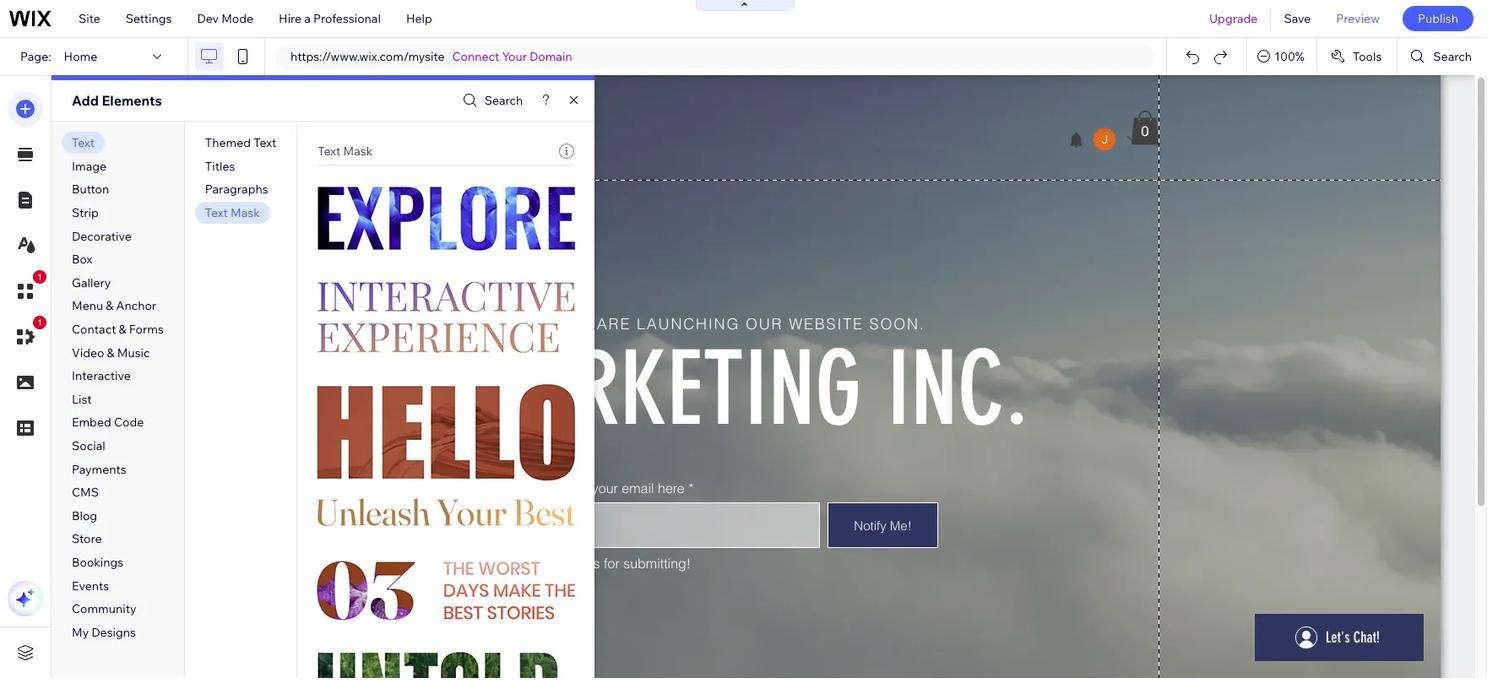 Task type: vqa. For each thing, say whether or not it's contained in the screenshot.
Your
yes



Task type: locate. For each thing, give the bounding box(es) containing it.
dev mode
[[197, 11, 254, 26]]

anchor
[[116, 299, 156, 314]]

mask
[[343, 140, 373, 156], [231, 205, 260, 221]]

1
[[37, 272, 42, 282], [37, 318, 42, 328]]

save button
[[1272, 0, 1324, 37]]

text inside the text image button strip decorative box gallery menu & anchor contact & forms video & music interactive list embed code social payments cms blog store bookings events community my designs
[[72, 135, 95, 151]]

bookings
[[72, 555, 124, 570]]

search
[[1434, 49, 1473, 64], [485, 93, 523, 108]]

0 vertical spatial search
[[1434, 49, 1473, 64]]

& right video
[[107, 345, 115, 360]]

1 left contact
[[37, 318, 42, 328]]

1 button left video
[[8, 316, 46, 355]]

1 vertical spatial &
[[119, 322, 126, 337]]

search button down connect
[[458, 88, 523, 113]]

events
[[72, 578, 109, 594]]

0 vertical spatial mask
[[343, 140, 373, 156]]

professional
[[313, 11, 381, 26]]

1 button left menu
[[8, 270, 46, 309]]

blog
[[72, 508, 97, 524]]

search button
[[1399, 38, 1488, 75], [458, 88, 523, 113]]

1 horizontal spatial mask
[[343, 140, 373, 156]]

1 horizontal spatial search button
[[1399, 38, 1488, 75]]

& right menu
[[106, 299, 114, 314]]

decorative
[[72, 229, 132, 244]]

search down the your
[[485, 93, 523, 108]]

2 1 button from the top
[[8, 316, 46, 355]]

titles
[[205, 159, 235, 174]]

0 vertical spatial 1 button
[[8, 270, 46, 309]]

0 vertical spatial 1
[[37, 272, 42, 282]]

2 1 from the top
[[37, 318, 42, 328]]

interactive
[[72, 369, 131, 384]]

1 vertical spatial search
[[485, 93, 523, 108]]

community
[[72, 602, 136, 617]]

button
[[72, 182, 109, 197]]

1 vertical spatial 1
[[37, 318, 42, 328]]

help
[[406, 11, 432, 26]]

1 vertical spatial mask
[[231, 205, 260, 221]]

designs
[[92, 625, 136, 640]]

home
[[64, 49, 97, 64]]

0 horizontal spatial mask
[[231, 205, 260, 221]]

0 horizontal spatial search
[[485, 93, 523, 108]]

https://www.wix.com/mysite connect your domain
[[291, 49, 573, 64]]

& left forms
[[119, 322, 126, 337]]

preview button
[[1324, 0, 1393, 37]]

add elements
[[72, 92, 162, 109]]

text
[[72, 135, 95, 151], [254, 135, 277, 151], [318, 140, 341, 156], [205, 205, 228, 221]]

&
[[106, 299, 114, 314], [119, 322, 126, 337], [107, 345, 115, 360]]

search button down publish
[[1399, 38, 1488, 75]]

0 vertical spatial &
[[106, 299, 114, 314]]

1 vertical spatial 1 button
[[8, 316, 46, 355]]

https://www.wix.com/mysite
[[291, 49, 445, 64]]

1 button
[[8, 270, 46, 309], [8, 316, 46, 355]]

1 left gallery
[[37, 272, 42, 282]]

100%
[[1275, 49, 1305, 64]]

connect
[[452, 49, 500, 64]]

0 horizontal spatial search button
[[458, 88, 523, 113]]

search down publish
[[1434, 49, 1473, 64]]

site
[[79, 11, 100, 26]]



Task type: describe. For each thing, give the bounding box(es) containing it.
a
[[304, 11, 311, 26]]

tools button
[[1318, 38, 1398, 75]]

social
[[72, 438, 105, 454]]

1 1 from the top
[[37, 272, 42, 282]]

hire
[[279, 11, 302, 26]]

publish button
[[1403, 6, 1474, 31]]

menu
[[72, 299, 103, 314]]

strip
[[72, 205, 99, 221]]

2 vertical spatial &
[[107, 345, 115, 360]]

themed
[[205, 135, 251, 151]]

100% button
[[1248, 38, 1317, 75]]

themed text titles paragraphs text mask
[[205, 135, 277, 221]]

store
[[72, 532, 102, 547]]

text image button strip decorative box gallery menu & anchor contact & forms video & music interactive list embed code social payments cms blog store bookings events community my designs
[[72, 135, 164, 640]]

domain
[[530, 49, 573, 64]]

embed
[[72, 415, 111, 430]]

payments
[[72, 462, 127, 477]]

settings
[[126, 11, 172, 26]]

preview
[[1337, 11, 1380, 26]]

box
[[72, 252, 92, 267]]

music
[[117, 345, 150, 360]]

code
[[114, 415, 144, 430]]

add
[[72, 92, 99, 109]]

dev
[[197, 11, 219, 26]]

0 vertical spatial search button
[[1399, 38, 1488, 75]]

tools
[[1353, 49, 1382, 64]]

list
[[72, 392, 92, 407]]

my
[[72, 625, 89, 640]]

elements
[[102, 92, 162, 109]]

1 vertical spatial search button
[[458, 88, 523, 113]]

hire a professional
[[279, 11, 381, 26]]

save
[[1285, 11, 1312, 26]]

mask inside themed text titles paragraphs text mask
[[231, 205, 260, 221]]

contact
[[72, 322, 116, 337]]

upgrade
[[1210, 11, 1258, 26]]

your
[[502, 49, 527, 64]]

paragraphs
[[205, 182, 268, 197]]

video
[[72, 345, 104, 360]]

gallery
[[72, 275, 111, 290]]

text mask
[[318, 140, 373, 156]]

cms
[[72, 485, 99, 500]]

1 1 button from the top
[[8, 270, 46, 309]]

publish
[[1418, 11, 1459, 26]]

mode
[[221, 11, 254, 26]]

1 horizontal spatial search
[[1434, 49, 1473, 64]]

image
[[72, 159, 107, 174]]

forms
[[129, 322, 164, 337]]



